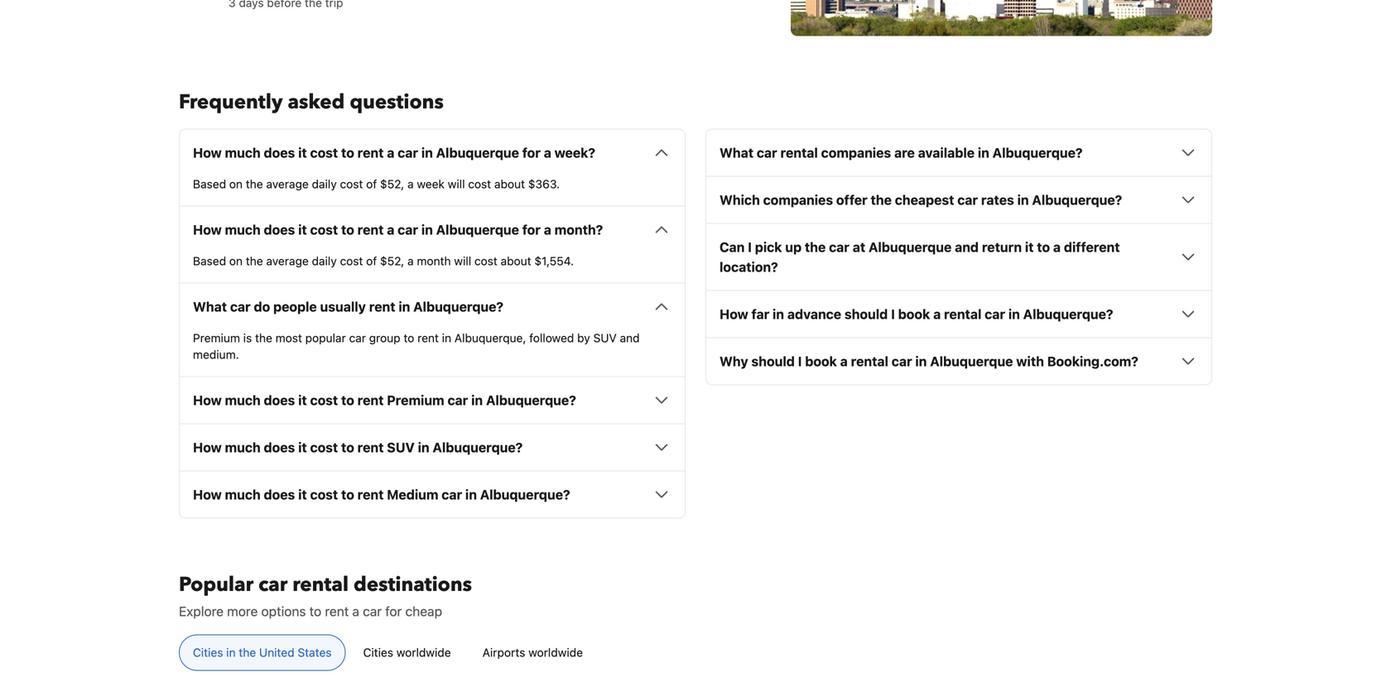 Task type: vqa. For each thing, say whether or not it's contained in the screenshot.
left Premium
yes



Task type: describe. For each thing, give the bounding box(es) containing it.
different
[[1064, 239, 1121, 255]]

what car do people usually rent in albuquerque?
[[193, 299, 504, 315]]

book inside dropdown button
[[805, 354, 837, 369]]

group
[[369, 331, 401, 345]]

up
[[786, 239, 802, 255]]

to inside 'how much does it cost to rent medium car in albuquerque?' dropdown button
[[341, 487, 354, 503]]

cost down how much does it cost to rent a car in albuquerque for a week?
[[340, 177, 363, 191]]

based on the average daily cost of $52, a week will cost about $363.
[[193, 177, 560, 191]]

cities for cities in the united states
[[193, 646, 223, 660]]

how for how much does it cost to rent medium car in albuquerque?
[[193, 487, 222, 503]]

$52, for month?
[[380, 254, 404, 268]]

cheap
[[406, 604, 442, 619]]

offer
[[837, 192, 868, 208]]

does for how much does it cost to rent a car in albuquerque for a month?
[[264, 222, 295, 238]]

average for how much does it cost to rent a car in albuquerque for a week?
[[266, 177, 309, 191]]

frequently
[[179, 88, 283, 116]]

car up options
[[259, 571, 288, 599]]

cost down asked
[[310, 145, 338, 161]]

rent up how much does it cost to rent suv in albuquerque?
[[358, 393, 384, 408]]

cost right week
[[468, 177, 491, 191]]

more
[[227, 604, 258, 619]]

in up week
[[422, 145, 433, 161]]

car up week
[[398, 145, 418, 161]]

it for how much does it cost to rent medium car in albuquerque?
[[298, 487, 307, 503]]

which companies offer the cheapest car rates in albuquerque?
[[720, 192, 1123, 208]]

can
[[720, 239, 745, 255]]

what car rental companies are available in albuquerque? button
[[720, 143, 1199, 163]]

should inside dropdown button
[[752, 354, 795, 369]]

far
[[752, 306, 770, 322]]

people
[[273, 299, 317, 315]]

week?
[[555, 145, 596, 161]]

a left week
[[408, 177, 414, 191]]

cities worldwide button
[[349, 635, 465, 671]]

do
[[254, 299, 270, 315]]

tab list containing cities in the united states
[[166, 635, 1226, 672]]

premium inside premium is the most popular car group to rent in albuquerque, followed by suv and medium.
[[193, 331, 240, 345]]

the for premium is the most popular car group to rent in albuquerque, followed by suv and medium.
[[255, 331, 272, 345]]

car down destinations
[[363, 604, 382, 619]]

for for month?
[[523, 222, 541, 238]]

how far in advance should i book a rental car in albuquerque?
[[720, 306, 1114, 322]]

$1,554.
[[535, 254, 574, 268]]

worldwide for cities worldwide
[[397, 646, 451, 660]]

i inside how far in advance should i book a rental car in albuquerque? dropdown button
[[892, 306, 895, 322]]

in inside premium is the most popular car group to rent in albuquerque, followed by suv and medium.
[[442, 331, 452, 345]]

albuquerque up week
[[436, 145, 519, 161]]

daily for how much does it cost to rent a car in albuquerque for a week?
[[312, 177, 337, 191]]

suv inside premium is the most popular car group to rent in albuquerque, followed by suv and medium.
[[594, 331, 617, 345]]

a inside popular car rental destinations explore more options to rent a car for cheap
[[352, 604, 360, 619]]

the inside which companies offer the cheapest car rates in albuquerque? dropdown button
[[871, 192, 892, 208]]

and inside can i pick up the car at albuquerque and return it to a different location?
[[955, 239, 979, 255]]

questions
[[350, 88, 444, 116]]

asked
[[288, 88, 345, 116]]

it for how much does it cost to rent a car in albuquerque for a month?
[[298, 222, 307, 238]]

the inside can i pick up the car at albuquerque and return it to a different location?
[[805, 239, 826, 255]]

based on the average daily cost of $52, a month will cost about $1,554.
[[193, 254, 574, 268]]

how for how much does it cost to rent suv in albuquerque?
[[193, 440, 222, 455]]

cities in the united states
[[193, 646, 332, 660]]

destinations
[[354, 571, 472, 599]]

in inside dropdown button
[[978, 145, 990, 161]]

car inside can i pick up the car at albuquerque and return it to a different location?
[[829, 239, 850, 255]]

options
[[261, 604, 306, 619]]

cost up what car do people usually rent in albuquerque?
[[340, 254, 363, 268]]

cost right month
[[475, 254, 498, 268]]

are
[[895, 145, 915, 161]]

rent up based on the average daily cost of $52, a week will cost about $363.
[[358, 145, 384, 161]]

to inside premium is the most popular car group to rent in albuquerque, followed by suv and medium.
[[404, 331, 415, 345]]

a down advance
[[841, 354, 848, 369]]

car up why should i book a rental car in albuquerque with booking.com? dropdown button at the right
[[985, 306, 1006, 322]]

car left do
[[230, 299, 251, 315]]

cost up 'based on the average daily cost of $52, a month will cost about $1,554.'
[[310, 222, 338, 238]]

can i pick up the car at albuquerque and return it to a different location? button
[[720, 237, 1199, 277]]

return
[[982, 239, 1022, 255]]

cost up how much does it cost to rent medium car in albuquerque?
[[310, 440, 338, 455]]

how much does it cost to rent suv in albuquerque? button
[[193, 438, 672, 458]]

albuquerque,
[[455, 331, 526, 345]]

worldwide for airports worldwide
[[529, 646, 583, 660]]

which companies offer the cheapest car rates in albuquerque? button
[[720, 190, 1199, 210]]

booking.com?
[[1048, 354, 1139, 369]]

popular
[[305, 331, 346, 345]]

can i pick up the car at albuquerque and return it to a different location?
[[720, 239, 1121, 275]]

based for how much does it cost to rent a car in albuquerque for a week?
[[193, 177, 226, 191]]

in down how far in advance should i book a rental car in albuquerque?
[[916, 354, 927, 369]]

medium.
[[193, 348, 239, 361]]

week
[[417, 177, 445, 191]]

united
[[259, 646, 295, 660]]

to inside how much does it cost to rent suv in albuquerque? dropdown button
[[341, 440, 354, 455]]

does for how much does it cost to rent premium car in albuquerque?
[[264, 393, 295, 408]]

how much does it cost to rent a car in albuquerque for a month? button
[[193, 220, 672, 240]]

available
[[918, 145, 975, 161]]

at
[[853, 239, 866, 255]]

of for how much does it cost to rent a car in albuquerque for a month?
[[366, 254, 377, 268]]

airports
[[483, 646, 526, 660]]

to inside popular car rental destinations explore more options to rent a car for cheap
[[310, 604, 322, 619]]

does for how much does it cost to rent a car in albuquerque for a week?
[[264, 145, 295, 161]]

most
[[276, 331, 302, 345]]

should inside dropdown button
[[845, 306, 888, 322]]

how for how far in advance should i book a rental car in albuquerque?
[[720, 306, 749, 322]]

of for how much does it cost to rent a car in albuquerque for a week?
[[366, 177, 377, 191]]

what car do people usually rent in albuquerque? button
[[193, 297, 672, 317]]

rent inside premium is the most popular car group to rent in albuquerque, followed by suv and medium.
[[418, 331, 439, 345]]

by
[[578, 331, 590, 345]]

rent up 'based on the average daily cost of $52, a month will cost about $1,554.'
[[358, 222, 384, 238]]

it for how much does it cost to rent suv in albuquerque?
[[298, 440, 307, 455]]

frequently asked questions
[[179, 88, 444, 116]]

medium
[[387, 487, 439, 503]]

albuquerque? inside dropdown button
[[993, 145, 1083, 161]]

what for what car rental companies are available in albuquerque?
[[720, 145, 754, 161]]

which
[[720, 192, 760, 208]]

rent up group
[[369, 299, 396, 315]]

to inside how much does it cost to rent premium car in albuquerque? dropdown button
[[341, 393, 354, 408]]

location?
[[720, 259, 779, 275]]

why should i book a rental car in albuquerque with booking.com? button
[[720, 351, 1199, 371]]

in right "medium" at the bottom left
[[466, 487, 477, 503]]

popular car rental destinations explore more options to rent a car for cheap
[[179, 571, 472, 619]]

month
[[417, 254, 451, 268]]

based for how much does it cost to rent a car in albuquerque for a month?
[[193, 254, 226, 268]]

rent inside popular car rental destinations explore more options to rent a car for cheap
[[325, 604, 349, 619]]

it for how much does it cost to rent a car in albuquerque for a week?
[[298, 145, 307, 161]]

book inside dropdown button
[[899, 306, 931, 322]]

how for how much does it cost to rent premium car in albuquerque?
[[193, 393, 222, 408]]

much for how much does it cost to rent premium car in albuquerque?
[[225, 393, 261, 408]]

much for how much does it cost to rent a car in albuquerque for a month?
[[225, 222, 261, 238]]

$52, for week?
[[380, 177, 404, 191]]

to inside how much does it cost to rent a car in albuquerque for a month? dropdown button
[[341, 222, 354, 238]]

and inside premium is the most popular car group to rent in albuquerque, followed by suv and medium.
[[620, 331, 640, 345]]

how for how much does it cost to rent a car in albuquerque for a month?
[[193, 222, 222, 238]]

a inside can i pick up the car at albuquerque and return it to a different location?
[[1054, 239, 1061, 255]]

a left week?
[[544, 145, 552, 161]]



Task type: locate. For each thing, give the bounding box(es) containing it.
1 horizontal spatial what
[[720, 145, 754, 161]]

in inside button
[[226, 646, 236, 660]]

why
[[720, 354, 749, 369]]

1 vertical spatial will
[[454, 254, 472, 268]]

rent left "medium" at the bottom left
[[358, 487, 384, 503]]

albuquerque down which companies offer the cheapest car rates in albuquerque?
[[869, 239, 952, 255]]

1 vertical spatial premium
[[387, 393, 445, 408]]

much for how much does it cost to rent a car in albuquerque for a week?
[[225, 145, 261, 161]]

will
[[448, 177, 465, 191], [454, 254, 472, 268]]

car left rates
[[958, 192, 978, 208]]

0 vertical spatial will
[[448, 177, 465, 191]]

why should i book a rental car in albuquerque with booking.com?
[[720, 354, 1139, 369]]

daily up usually on the top left of the page
[[312, 254, 337, 268]]

worldwide down cheap
[[397, 646, 451, 660]]

of down how much does it cost to rent a car in albuquerque for a week?
[[366, 177, 377, 191]]

for inside popular car rental destinations explore more options to rent a car for cheap
[[385, 604, 402, 619]]

much inside dropdown button
[[225, 487, 261, 503]]

in down what car do people usually rent in albuquerque? dropdown button
[[442, 331, 452, 345]]

1 horizontal spatial i
[[798, 354, 802, 369]]

how much does it cost to rent medium car in albuquerque? button
[[193, 485, 672, 505]]

in right available
[[978, 145, 990, 161]]

car
[[398, 145, 418, 161], [757, 145, 778, 161], [958, 192, 978, 208], [398, 222, 418, 238], [829, 239, 850, 255], [230, 299, 251, 315], [985, 306, 1006, 322], [349, 331, 366, 345], [892, 354, 913, 369], [448, 393, 468, 408], [442, 487, 462, 503], [259, 571, 288, 599], [363, 604, 382, 619]]

i inside why should i book a rental car in albuquerque with booking.com? dropdown button
[[798, 354, 802, 369]]

premium up how much does it cost to rent suv in albuquerque? dropdown button
[[387, 393, 445, 408]]

0 vertical spatial companies
[[822, 145, 892, 161]]

in up the with
[[1009, 306, 1021, 322]]

albuquerque up month
[[436, 222, 519, 238]]

what for what car do people usually rent in albuquerque?
[[193, 299, 227, 315]]

0 vertical spatial suv
[[594, 331, 617, 345]]

in up month
[[422, 222, 433, 238]]

a down destinations
[[352, 604, 360, 619]]

the for based on the average daily cost of $52, a month will cost about $1,554.
[[246, 254, 263, 268]]

followed
[[530, 331, 574, 345]]

i right can
[[748, 239, 752, 255]]

how much does it cost to rent a car in albuquerque for a week?
[[193, 145, 596, 161]]

a left different
[[1054, 239, 1061, 255]]

the for cities in the united states
[[239, 646, 256, 660]]

i
[[748, 239, 752, 255], [892, 306, 895, 322], [798, 354, 802, 369]]

suv up "medium" at the bottom left
[[387, 440, 415, 455]]

2 horizontal spatial i
[[892, 306, 895, 322]]

of
[[366, 177, 377, 191], [366, 254, 377, 268]]

1 vertical spatial and
[[620, 331, 640, 345]]

car right "medium" at the bottom left
[[442, 487, 462, 503]]

for left cheap
[[385, 604, 402, 619]]

1 vertical spatial suv
[[387, 440, 415, 455]]

car up which
[[757, 145, 778, 161]]

1 vertical spatial for
[[523, 222, 541, 238]]

0 vertical spatial for
[[523, 145, 541, 161]]

how for how much does it cost to rent a car in albuquerque for a week?
[[193, 145, 222, 161]]

much
[[225, 145, 261, 161], [225, 222, 261, 238], [225, 393, 261, 408], [225, 440, 261, 455], [225, 487, 261, 503]]

1 vertical spatial on
[[229, 254, 243, 268]]

daily
[[312, 177, 337, 191], [312, 254, 337, 268]]

how
[[193, 145, 222, 161], [193, 222, 222, 238], [720, 306, 749, 322], [193, 393, 222, 408], [193, 440, 222, 455], [193, 487, 222, 503]]

5 does from the top
[[264, 487, 295, 503]]

a left month?
[[544, 222, 552, 238]]

cities for cities worldwide
[[363, 646, 394, 660]]

0 vertical spatial and
[[955, 239, 979, 255]]

1 vertical spatial $52,
[[380, 254, 404, 268]]

1 daily from the top
[[312, 177, 337, 191]]

2 based from the top
[[193, 254, 226, 268]]

should right advance
[[845, 306, 888, 322]]

cities in the united states button
[[179, 635, 346, 671]]

does for how much does it cost to rent medium car in albuquerque?
[[264, 487, 295, 503]]

albuquerque inside can i pick up the car at albuquerque and return it to a different location?
[[869, 239, 952, 255]]

car left at
[[829, 239, 850, 255]]

daily down how much does it cost to rent a car in albuquerque for a week?
[[312, 177, 337, 191]]

5 much from the top
[[225, 487, 261, 503]]

4 does from the top
[[264, 440, 295, 455]]

to right return
[[1037, 239, 1051, 255]]

1 horizontal spatial cities
[[363, 646, 394, 660]]

1 vertical spatial based
[[193, 254, 226, 268]]

worldwide right "airports" at bottom left
[[529, 646, 583, 660]]

1 vertical spatial average
[[266, 254, 309, 268]]

it
[[298, 145, 307, 161], [298, 222, 307, 238], [1026, 239, 1034, 255], [298, 393, 307, 408], [298, 440, 307, 455], [298, 487, 307, 503]]

1 much from the top
[[225, 145, 261, 161]]

to inside can i pick up the car at albuquerque and return it to a different location?
[[1037, 239, 1051, 255]]

0 vertical spatial of
[[366, 177, 377, 191]]

to up how much does it cost to rent suv in albuquerque?
[[341, 393, 354, 408]]

2 daily from the top
[[312, 254, 337, 268]]

$52, down how much does it cost to rent a car in albuquerque for a week?
[[380, 177, 404, 191]]

and right by
[[620, 331, 640, 345]]

car inside premium is the most popular car group to rent in albuquerque, followed by suv and medium.
[[349, 331, 366, 345]]

does
[[264, 145, 295, 161], [264, 222, 295, 238], [264, 393, 295, 408], [264, 440, 295, 455], [264, 487, 295, 503]]

0 vertical spatial book
[[899, 306, 931, 322]]

for up $363.
[[523, 145, 541, 161]]

how much does it cost to rent medium car in albuquerque?
[[193, 487, 570, 503]]

0 vertical spatial daily
[[312, 177, 337, 191]]

2 cities from the left
[[363, 646, 394, 660]]

suv right by
[[594, 331, 617, 345]]

1 vertical spatial should
[[752, 354, 795, 369]]

rental inside how far in advance should i book a rental car in albuquerque? dropdown button
[[945, 306, 982, 322]]

should
[[845, 306, 888, 322], [752, 354, 795, 369]]

0 horizontal spatial book
[[805, 354, 837, 369]]

rent down what car do people usually rent in albuquerque? dropdown button
[[418, 331, 439, 345]]

the for based on the average daily cost of $52, a week will cost about $363.
[[246, 177, 263, 191]]

pick
[[755, 239, 782, 255]]

suv inside how much does it cost to rent suv in albuquerque? dropdown button
[[387, 440, 415, 455]]

2 does from the top
[[264, 222, 295, 238]]

of down how much does it cost to rent a car in albuquerque for a month?
[[366, 254, 377, 268]]

book down advance
[[805, 354, 837, 369]]

what up which
[[720, 145, 754, 161]]

cost down how much does it cost to rent suv in albuquerque?
[[310, 487, 338, 503]]

0 vertical spatial average
[[266, 177, 309, 191]]

it for how much does it cost to rent premium car in albuquerque?
[[298, 393, 307, 408]]

a up why should i book a rental car in albuquerque with booking.com?
[[934, 306, 941, 322]]

the
[[246, 177, 263, 191], [871, 192, 892, 208], [805, 239, 826, 255], [246, 254, 263, 268], [255, 331, 272, 345], [239, 646, 256, 660]]

1 cities from the left
[[193, 646, 223, 660]]

cities right states
[[363, 646, 394, 660]]

to
[[341, 145, 354, 161], [341, 222, 354, 238], [1037, 239, 1051, 255], [404, 331, 415, 345], [341, 393, 354, 408], [341, 440, 354, 455], [341, 487, 354, 503], [310, 604, 322, 619]]

1 vertical spatial what
[[193, 299, 227, 315]]

0 horizontal spatial should
[[752, 354, 795, 369]]

to down how much does it cost to rent suv in albuquerque?
[[341, 487, 354, 503]]

1 does from the top
[[264, 145, 295, 161]]

0 horizontal spatial cities
[[193, 646, 223, 660]]

month?
[[555, 222, 603, 238]]

about for week?
[[495, 177, 525, 191]]

to right options
[[310, 604, 322, 619]]

2 on from the top
[[229, 254, 243, 268]]

to up based on the average daily cost of $52, a week will cost about $363.
[[341, 145, 354, 161]]

car up how much does it cost to rent suv in albuquerque? dropdown button
[[448, 393, 468, 408]]

how much does it cost to rent a car in albuquerque for a month?
[[193, 222, 603, 238]]

cities worldwide
[[363, 646, 451, 660]]

how much does it cost to rent suv in albuquerque?
[[193, 440, 523, 455]]

in right far
[[773, 306, 785, 322]]

about for month?
[[501, 254, 532, 268]]

1 vertical spatial of
[[366, 254, 377, 268]]

airports worldwide button
[[469, 635, 597, 671]]

will for week?
[[448, 177, 465, 191]]

1 of from the top
[[366, 177, 377, 191]]

1 horizontal spatial premium
[[387, 393, 445, 408]]

2 average from the top
[[266, 254, 309, 268]]

i down advance
[[798, 354, 802, 369]]

premium inside dropdown button
[[387, 393, 445, 408]]

2 much from the top
[[225, 222, 261, 238]]

it inside can i pick up the car at albuquerque and return it to a different location?
[[1026, 239, 1034, 255]]

a up 'based on the average daily cost of $52, a month will cost about $1,554.'
[[387, 222, 395, 238]]

in right rates
[[1018, 192, 1029, 208]]

about left $363.
[[495, 177, 525, 191]]

cost up how much does it cost to rent suv in albuquerque?
[[310, 393, 338, 408]]

should right why
[[752, 354, 795, 369]]

cities inside button
[[363, 646, 394, 660]]

1 horizontal spatial suv
[[594, 331, 617, 345]]

suv
[[594, 331, 617, 345], [387, 440, 415, 455]]

daily for how much does it cost to rent a car in albuquerque for a month?
[[312, 254, 337, 268]]

$52, down how much does it cost to rent a car in albuquerque for a month?
[[380, 254, 404, 268]]

1 $52, from the top
[[380, 177, 404, 191]]

in down the albuquerque,
[[472, 393, 483, 408]]

will for month?
[[454, 254, 472, 268]]

car inside dropdown button
[[757, 145, 778, 161]]

3 does from the top
[[264, 393, 295, 408]]

on for how much does it cost to rent a car in albuquerque for a month?
[[229, 254, 243, 268]]

1 vertical spatial book
[[805, 354, 837, 369]]

0 vertical spatial i
[[748, 239, 752, 255]]

for
[[523, 145, 541, 161], [523, 222, 541, 238], [385, 604, 402, 619]]

i inside can i pick up the car at albuquerque and return it to a different location?
[[748, 239, 752, 255]]

how much does it cost to rent premium car in albuquerque? button
[[193, 390, 672, 410]]

to up 'based on the average daily cost of $52, a month will cost about $1,554.'
[[341, 222, 354, 238]]

on for how much does it cost to rent a car in albuquerque for a week?
[[229, 177, 243, 191]]

rental inside what car rental companies are available in albuquerque? dropdown button
[[781, 145, 818, 161]]

for for week?
[[523, 145, 541, 161]]

in up 'how much does it cost to rent medium car in albuquerque?' dropdown button at the bottom
[[418, 440, 430, 455]]

will right week
[[448, 177, 465, 191]]

the inside premium is the most popular car group to rent in albuquerque, followed by suv and medium.
[[255, 331, 272, 345]]

much for how much does it cost to rent suv in albuquerque?
[[225, 440, 261, 455]]

3 much from the top
[[225, 393, 261, 408]]

cheapest
[[895, 192, 955, 208]]

much for how much does it cost to rent medium car in albuquerque?
[[225, 487, 261, 503]]

1 average from the top
[[266, 177, 309, 191]]

in up group
[[399, 299, 410, 315]]

premium up medium.
[[193, 331, 240, 345]]

0 horizontal spatial suv
[[387, 440, 415, 455]]

1 based from the top
[[193, 177, 226, 191]]

the inside cities in the united states button
[[239, 646, 256, 660]]

1 horizontal spatial and
[[955, 239, 979, 255]]

on
[[229, 177, 243, 191], [229, 254, 243, 268]]

a
[[387, 145, 395, 161], [544, 145, 552, 161], [408, 177, 414, 191], [387, 222, 395, 238], [544, 222, 552, 238], [1054, 239, 1061, 255], [408, 254, 414, 268], [934, 306, 941, 322], [841, 354, 848, 369], [352, 604, 360, 619]]

popular
[[179, 571, 254, 599]]

to inside how much does it cost to rent a car in albuquerque for a week? dropdown button
[[341, 145, 354, 161]]

does for how much does it cost to rent suv in albuquerque?
[[264, 440, 295, 455]]

what inside dropdown button
[[193, 299, 227, 315]]

to up how much does it cost to rent medium car in albuquerque?
[[341, 440, 354, 455]]

1 vertical spatial daily
[[312, 254, 337, 268]]

about left $1,554.
[[501, 254, 532, 268]]

rates
[[982, 192, 1015, 208]]

1 horizontal spatial worldwide
[[529, 646, 583, 660]]

average for how much does it cost to rent a car in albuquerque for a month?
[[266, 254, 309, 268]]

tab list
[[166, 635, 1226, 672]]

is
[[243, 331, 252, 345]]

will right month
[[454, 254, 472, 268]]

companies up offer
[[822, 145, 892, 161]]

cities inside button
[[193, 646, 223, 660]]

2 $52, from the top
[[380, 254, 404, 268]]

a left month
[[408, 254, 414, 268]]

what car rental companies are available in albuquerque?
[[720, 145, 1083, 161]]

premium
[[193, 331, 240, 345], [387, 393, 445, 408]]

a inside dropdown button
[[934, 306, 941, 322]]

2 vertical spatial i
[[798, 354, 802, 369]]

1 vertical spatial companies
[[764, 192, 834, 208]]

0 horizontal spatial worldwide
[[397, 646, 451, 660]]

a beautiful view of albuquerque image
[[791, 0, 1213, 36]]

how much does it cost to rent premium car in albuquerque?
[[193, 393, 576, 408]]

and
[[955, 239, 979, 255], [620, 331, 640, 345]]

in
[[422, 145, 433, 161], [978, 145, 990, 161], [1018, 192, 1029, 208], [422, 222, 433, 238], [399, 299, 410, 315], [773, 306, 785, 322], [1009, 306, 1021, 322], [442, 331, 452, 345], [916, 354, 927, 369], [472, 393, 483, 408], [418, 440, 430, 455], [466, 487, 477, 503], [226, 646, 236, 660]]

companies inside dropdown button
[[822, 145, 892, 161]]

a up based on the average daily cost of $52, a week will cost about $363.
[[387, 145, 395, 161]]

with
[[1017, 354, 1045, 369]]

companies up 'up'
[[764, 192, 834, 208]]

explore
[[179, 604, 224, 619]]

rent inside dropdown button
[[358, 487, 384, 503]]

rental
[[781, 145, 818, 161], [945, 306, 982, 322], [851, 354, 889, 369], [293, 571, 349, 599]]

4 much from the top
[[225, 440, 261, 455]]

0 vertical spatial should
[[845, 306, 888, 322]]

cost inside dropdown button
[[310, 487, 338, 503]]

0 vertical spatial what
[[720, 145, 754, 161]]

albuquerque down how far in advance should i book a rental car in albuquerque? dropdown button
[[931, 354, 1014, 369]]

0 vertical spatial on
[[229, 177, 243, 191]]

worldwide
[[397, 646, 451, 660], [529, 646, 583, 660]]

worldwide inside button
[[529, 646, 583, 660]]

cost
[[310, 145, 338, 161], [340, 177, 363, 191], [468, 177, 491, 191], [310, 222, 338, 238], [340, 254, 363, 268], [475, 254, 498, 268], [310, 393, 338, 408], [310, 440, 338, 455], [310, 487, 338, 503]]

companies
[[822, 145, 892, 161], [764, 192, 834, 208]]

albuquerque?
[[993, 145, 1083, 161], [1033, 192, 1123, 208], [414, 299, 504, 315], [1024, 306, 1114, 322], [486, 393, 576, 408], [433, 440, 523, 455], [480, 487, 570, 503]]

2 of from the top
[[366, 254, 377, 268]]

0 vertical spatial premium
[[193, 331, 240, 345]]

it inside dropdown button
[[298, 487, 307, 503]]

i up why should i book a rental car in albuquerque with booking.com?
[[892, 306, 895, 322]]

$363.
[[528, 177, 560, 191]]

2 vertical spatial for
[[385, 604, 402, 619]]

0 horizontal spatial i
[[748, 239, 752, 255]]

rental inside why should i book a rental car in albuquerque with booking.com? dropdown button
[[851, 354, 889, 369]]

rent up states
[[325, 604, 349, 619]]

usually
[[320, 299, 366, 315]]

to right group
[[404, 331, 415, 345]]

companies inside dropdown button
[[764, 192, 834, 208]]

what inside dropdown button
[[720, 145, 754, 161]]

rent up how much does it cost to rent medium car in albuquerque?
[[358, 440, 384, 455]]

rental inside popular car rental destinations explore more options to rent a car for cheap
[[293, 571, 349, 599]]

2 worldwide from the left
[[529, 646, 583, 660]]

how much does it cost to rent a car in albuquerque for a week? button
[[193, 143, 672, 163]]

what up medium.
[[193, 299, 227, 315]]

does inside dropdown button
[[264, 487, 295, 503]]

1 horizontal spatial book
[[899, 306, 931, 322]]

1 vertical spatial about
[[501, 254, 532, 268]]

1 worldwide from the left
[[397, 646, 451, 660]]

airports worldwide
[[483, 646, 583, 660]]

advance
[[788, 306, 842, 322]]

0 horizontal spatial premium
[[193, 331, 240, 345]]

for up $1,554.
[[523, 222, 541, 238]]

0 vertical spatial $52,
[[380, 177, 404, 191]]

worldwide inside button
[[397, 646, 451, 660]]

0 vertical spatial about
[[495, 177, 525, 191]]

states
[[298, 646, 332, 660]]

cities down explore
[[193, 646, 223, 660]]

0 horizontal spatial what
[[193, 299, 227, 315]]

0 vertical spatial based
[[193, 177, 226, 191]]

what
[[720, 145, 754, 161], [193, 299, 227, 315]]

how far in advance should i book a rental car in albuquerque? button
[[720, 304, 1199, 324]]

book up why should i book a rental car in albuquerque with booking.com?
[[899, 306, 931, 322]]

in down more
[[226, 646, 236, 660]]

0 horizontal spatial and
[[620, 331, 640, 345]]

1 on from the top
[[229, 177, 243, 191]]

car up 'based on the average daily cost of $52, a month will cost about $1,554.'
[[398, 222, 418, 238]]

premium is the most popular car group to rent in albuquerque, followed by suv and medium.
[[193, 331, 640, 361]]

1 horizontal spatial should
[[845, 306, 888, 322]]

1 vertical spatial i
[[892, 306, 895, 322]]

average
[[266, 177, 309, 191], [266, 254, 309, 268]]

about
[[495, 177, 525, 191], [501, 254, 532, 268]]

car down how far in advance should i book a rental car in albuquerque?
[[892, 354, 913, 369]]

and left return
[[955, 239, 979, 255]]

car left group
[[349, 331, 366, 345]]

book
[[899, 306, 931, 322], [805, 354, 837, 369]]



